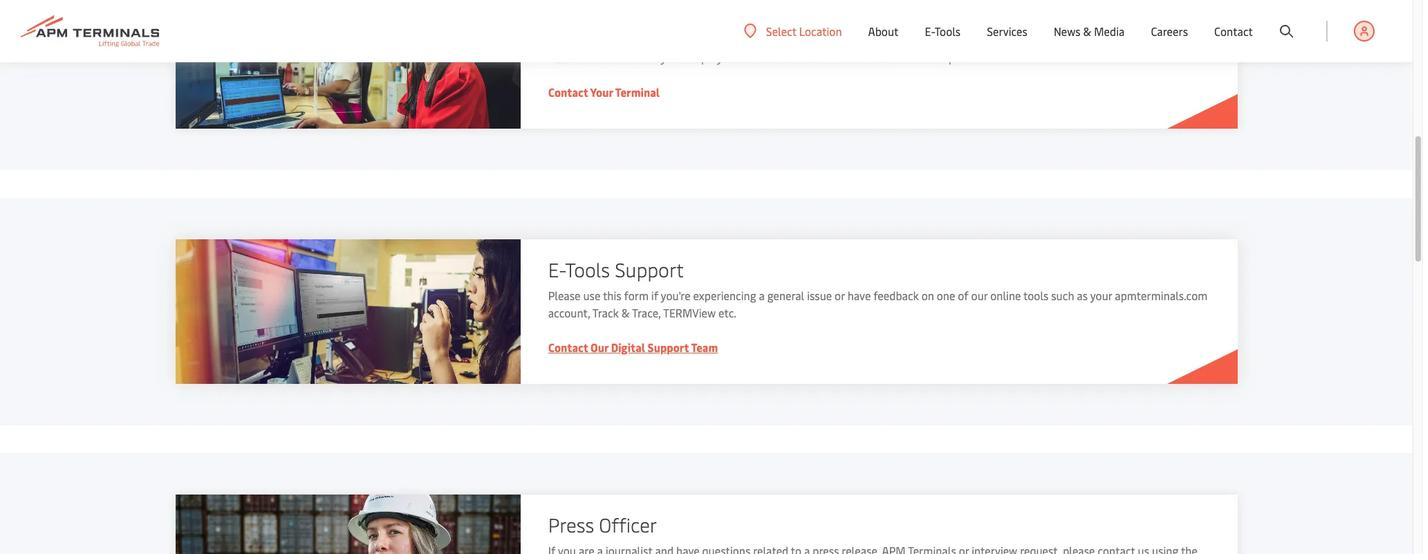 Task type: describe. For each thing, give the bounding box(es) containing it.
as
[[1077, 288, 1088, 303]]

contact for e-tools support
[[548, 340, 588, 355]]

apm stock global 500 image
[[175, 1, 521, 129]]

careers button
[[1151, 0, 1188, 62]]

media
[[1094, 24, 1125, 39]]

your
[[590, 84, 613, 100]]

use for sales/customer
[[583, 50, 601, 65]]

please for e-
[[548, 288, 581, 303]]

container
[[834, 50, 880, 65]]

select location button
[[744, 23, 842, 38]]

your inside the e-tools support please use this form if you're experiencing a general issue or have feedback on one of our online tools such as your apmterminals.com account, track & trace, termview etc.
[[1091, 288, 1113, 303]]

select
[[766, 23, 797, 38]]

contact for terminal sales/customer care
[[548, 84, 588, 100]]

located
[[883, 50, 920, 65]]

use for tools
[[583, 288, 601, 303]]

please for terminal
[[548, 50, 581, 65]]

1 horizontal spatial a
[[775, 50, 781, 65]]

form for tools
[[624, 288, 649, 303]]

experiencing
[[693, 288, 756, 303]]

1 vertical spatial support
[[648, 340, 689, 355]]

contact button
[[1215, 0, 1253, 62]]

this for sales/customer
[[603, 50, 622, 65]]

of
[[958, 288, 969, 303]]

press enquiries 500 image
[[175, 495, 521, 554]]

our
[[591, 340, 609, 355]]

e-tools
[[925, 24, 961, 39]]

press officer link
[[175, 495, 1238, 554]]

press
[[548, 511, 594, 537]]

care
[[767, 18, 805, 44]]

about
[[868, 24, 899, 39]]

or inside terminal sales/customer care please use this form if your enquiry relates to a service or container located at a specific terminal.
[[821, 50, 831, 65]]

apmterminals.com
[[1115, 288, 1208, 303]]

& inside the e-tools support please use this form if you're experiencing a general issue or have feedback on one of our online tools such as your apmterminals.com account, track & trace, termview etc.
[[622, 305, 630, 320]]

a inside the e-tools support please use this form if you're experiencing a general issue or have feedback on one of our online tools such as your apmterminals.com account, track & trace, termview etc.
[[759, 288, 765, 303]]

terminal inside terminal sales/customer care please use this form if your enquiry relates to a service or container located at a specific terminal.
[[548, 18, 622, 44]]

our
[[972, 288, 988, 303]]

about button
[[868, 0, 899, 62]]

or inside the e-tools support please use this form if you're experiencing a general issue or have feedback on one of our online tools such as your apmterminals.com account, track & trace, termview etc.
[[835, 288, 845, 303]]

news & media
[[1054, 24, 1125, 39]]

tools
[[1024, 288, 1049, 303]]

sales/customer
[[627, 18, 763, 44]]

services
[[987, 24, 1028, 39]]

contact our digital support team
[[548, 340, 718, 355]]

careers
[[1151, 24, 1188, 39]]

officer
[[599, 511, 657, 537]]



Task type: locate. For each thing, give the bounding box(es) containing it.
press officer
[[548, 511, 657, 537]]

2 this from the top
[[603, 288, 622, 303]]

0 horizontal spatial tools
[[565, 256, 610, 282]]

a left general on the right bottom
[[759, 288, 765, 303]]

this up track
[[603, 288, 622, 303]]

if inside the e-tools support please use this form if you're experiencing a general issue or have feedback on one of our online tools such as your apmterminals.com account, track & trace, termview etc.
[[651, 288, 658, 303]]

or left have
[[835, 288, 845, 303]]

0 vertical spatial if
[[651, 50, 658, 65]]

service
[[784, 50, 818, 65]]

such
[[1052, 288, 1074, 303]]

0 vertical spatial this
[[603, 50, 622, 65]]

if for tools
[[651, 288, 658, 303]]

contact your terminal
[[548, 84, 660, 100]]

your left the enquiry
[[661, 50, 683, 65]]

e- up at
[[925, 24, 935, 39]]

1 please from the top
[[548, 50, 581, 65]]

0 vertical spatial form
[[624, 50, 649, 65]]

1 horizontal spatial tools
[[935, 24, 961, 39]]

0 vertical spatial use
[[583, 50, 601, 65]]

use inside terminal sales/customer care please use this form if your enquiry relates to a service or container located at a specific terminal.
[[583, 50, 601, 65]]

e-
[[925, 24, 935, 39], [548, 256, 565, 282]]

a right at
[[935, 50, 941, 65]]

your right as
[[1091, 288, 1113, 303]]

1 vertical spatial &
[[622, 305, 630, 320]]

if up trace,
[[651, 288, 658, 303]]

2 please from the top
[[548, 288, 581, 303]]

or
[[821, 50, 831, 65], [835, 288, 845, 303]]

1 horizontal spatial or
[[835, 288, 845, 303]]

news
[[1054, 24, 1081, 39]]

form for sales/customer
[[624, 50, 649, 65]]

e- up account,
[[548, 256, 565, 282]]

services button
[[987, 0, 1028, 62]]

1 vertical spatial terminal
[[615, 84, 660, 100]]

at
[[923, 50, 933, 65]]

1 vertical spatial e-
[[548, 256, 565, 282]]

support inside the e-tools support please use this form if you're experiencing a general issue or have feedback on one of our online tools such as your apmterminals.com account, track & trace, termview etc.
[[615, 256, 684, 282]]

1 use from the top
[[583, 50, 601, 65]]

tools up track
[[565, 256, 610, 282]]

e- for e-tools support please use this form if you're experiencing a general issue or have feedback on one of our online tools such as your apmterminals.com account, track & trace, termview etc.
[[548, 256, 565, 282]]

etc.
[[719, 305, 737, 320]]

this inside terminal sales/customer care please use this form if your enquiry relates to a service or container located at a specific terminal.
[[603, 50, 622, 65]]

if for sales/customer
[[651, 50, 658, 65]]

enquiry
[[686, 50, 723, 65]]

1 vertical spatial contact
[[548, 84, 588, 100]]

2 if from the top
[[651, 288, 658, 303]]

form up trace,
[[624, 288, 649, 303]]

0 horizontal spatial or
[[821, 50, 831, 65]]

1 vertical spatial this
[[603, 288, 622, 303]]

please
[[548, 50, 581, 65], [548, 288, 581, 303]]

you're
[[661, 288, 691, 303]]

use inside the e-tools support please use this form if you're experiencing a general issue or have feedback on one of our online tools such as your apmterminals.com account, track & trace, termview etc.
[[583, 288, 601, 303]]

please up contact your terminal
[[548, 50, 581, 65]]

2 use from the top
[[583, 288, 601, 303]]

or right service
[[821, 50, 831, 65]]

terminal sales/customer care please use this form if your enquiry relates to a service or container located at a specific terminal.
[[548, 18, 1029, 65]]

e- inside the e-tools support please use this form if you're experiencing a general issue or have feedback on one of our online tools such as your apmterminals.com account, track & trace, termview etc.
[[548, 256, 565, 282]]

2 form from the top
[[624, 288, 649, 303]]

issue
[[807, 288, 832, 303]]

terminal up your
[[548, 18, 622, 44]]

this
[[603, 50, 622, 65], [603, 288, 622, 303]]

1 horizontal spatial e-
[[925, 24, 935, 39]]

use up track
[[583, 288, 601, 303]]

0 vertical spatial e-
[[925, 24, 935, 39]]

220816 apm terminals digital solutions image
[[175, 239, 521, 384]]

one
[[937, 288, 956, 303]]

1 vertical spatial use
[[583, 288, 601, 303]]

if inside terminal sales/customer care please use this form if your enquiry relates to a service or container located at a specific terminal.
[[651, 50, 658, 65]]

1 vertical spatial or
[[835, 288, 845, 303]]

e- for e-tools
[[925, 24, 935, 39]]

1 horizontal spatial &
[[1084, 24, 1092, 39]]

form up contact your terminal
[[624, 50, 649, 65]]

0 vertical spatial please
[[548, 50, 581, 65]]

a
[[775, 50, 781, 65], [935, 50, 941, 65], [759, 288, 765, 303]]

select location
[[766, 23, 842, 38]]

e- inside popup button
[[925, 24, 935, 39]]

team
[[691, 340, 718, 355]]

relates
[[725, 50, 759, 65]]

2 vertical spatial contact
[[548, 340, 588, 355]]

tools inside popup button
[[935, 24, 961, 39]]

this up contact your terminal
[[603, 50, 622, 65]]

0 horizontal spatial a
[[759, 288, 765, 303]]

support left team
[[648, 340, 689, 355]]

account,
[[548, 305, 590, 320]]

please inside terminal sales/customer care please use this form if your enquiry relates to a service or container located at a specific terminal.
[[548, 50, 581, 65]]

0 vertical spatial contact
[[1215, 24, 1253, 39]]

1 vertical spatial form
[[624, 288, 649, 303]]

1 vertical spatial tools
[[565, 256, 610, 282]]

contact left 'our'
[[548, 340, 588, 355]]

1 this from the top
[[603, 50, 622, 65]]

e-tools support please use this form if you're experiencing a general issue or have feedback on one of our online tools such as your apmterminals.com account, track & trace, termview etc.
[[548, 256, 1208, 320]]

0 vertical spatial support
[[615, 256, 684, 282]]

a right to
[[775, 50, 781, 65]]

0 horizontal spatial e-
[[548, 256, 565, 282]]

this inside the e-tools support please use this form if you're experiencing a general issue or have feedback on one of our online tools such as your apmterminals.com account, track & trace, termview etc.
[[603, 288, 622, 303]]

tools
[[935, 24, 961, 39], [565, 256, 610, 282]]

terminal
[[548, 18, 622, 44], [615, 84, 660, 100]]

use
[[583, 50, 601, 65], [583, 288, 601, 303]]

if down the sales/customer
[[651, 50, 658, 65]]

termview
[[663, 305, 716, 320]]

contact right careers dropdown button
[[1215, 24, 1253, 39]]

form
[[624, 50, 649, 65], [624, 288, 649, 303]]

terminal.
[[984, 50, 1029, 65]]

trace,
[[632, 305, 661, 320]]

0 horizontal spatial &
[[622, 305, 630, 320]]

if
[[651, 50, 658, 65], [651, 288, 658, 303]]

1 if from the top
[[651, 50, 658, 65]]

form inside the e-tools support please use this form if you're experiencing a general issue or have feedback on one of our online tools such as your apmterminals.com account, track & trace, termview etc.
[[624, 288, 649, 303]]

have
[[848, 288, 871, 303]]

0 vertical spatial terminal
[[548, 18, 622, 44]]

1 form from the top
[[624, 50, 649, 65]]

please inside the e-tools support please use this form if you're experiencing a general issue or have feedback on one of our online tools such as your apmterminals.com account, track & trace, termview etc.
[[548, 288, 581, 303]]

feedback
[[874, 288, 919, 303]]

contact
[[1215, 24, 1253, 39], [548, 84, 588, 100], [548, 340, 588, 355]]

tools for e-tools support please use this form if you're experiencing a general issue or have feedback on one of our online tools such as your apmterminals.com account, track & trace, termview etc.
[[565, 256, 610, 282]]

1 vertical spatial if
[[651, 288, 658, 303]]

1 vertical spatial your
[[1091, 288, 1113, 303]]

your
[[661, 50, 683, 65], [1091, 288, 1113, 303]]

online
[[991, 288, 1021, 303]]

e-tools button
[[925, 0, 961, 62]]

support up you're
[[615, 256, 684, 282]]

&
[[1084, 24, 1092, 39], [622, 305, 630, 320]]

support
[[615, 256, 684, 282], [648, 340, 689, 355]]

0 vertical spatial &
[[1084, 24, 1092, 39]]

general
[[768, 288, 805, 303]]

0 vertical spatial your
[[661, 50, 683, 65]]

1 horizontal spatial your
[[1091, 288, 1113, 303]]

2 horizontal spatial a
[[935, 50, 941, 65]]

on
[[922, 288, 934, 303]]

digital
[[611, 340, 645, 355]]

tools for e-tools
[[935, 24, 961, 39]]

to
[[762, 50, 772, 65]]

location
[[799, 23, 842, 38]]

use up your
[[583, 50, 601, 65]]

1 vertical spatial please
[[548, 288, 581, 303]]

0 vertical spatial tools
[[935, 24, 961, 39]]

your inside terminal sales/customer care please use this form if your enquiry relates to a service or container located at a specific terminal.
[[661, 50, 683, 65]]

this for tools
[[603, 288, 622, 303]]

news & media button
[[1054, 0, 1125, 62]]

& right track
[[622, 305, 630, 320]]

0 horizontal spatial your
[[661, 50, 683, 65]]

form inside terminal sales/customer care please use this form if your enquiry relates to a service or container located at a specific terminal.
[[624, 50, 649, 65]]

track
[[593, 305, 619, 320]]

please up account,
[[548, 288, 581, 303]]

tools inside the e-tools support please use this form if you're experiencing a general issue or have feedback on one of our online tools such as your apmterminals.com account, track & trace, termview etc.
[[565, 256, 610, 282]]

& right news
[[1084, 24, 1092, 39]]

& inside 'dropdown button'
[[1084, 24, 1092, 39]]

contact left your
[[548, 84, 588, 100]]

0 vertical spatial or
[[821, 50, 831, 65]]

tools up specific
[[935, 24, 961, 39]]

specific
[[944, 50, 981, 65]]

terminal right your
[[615, 84, 660, 100]]



Task type: vqa. For each thing, say whether or not it's contained in the screenshot.
topmost Notice.
no



